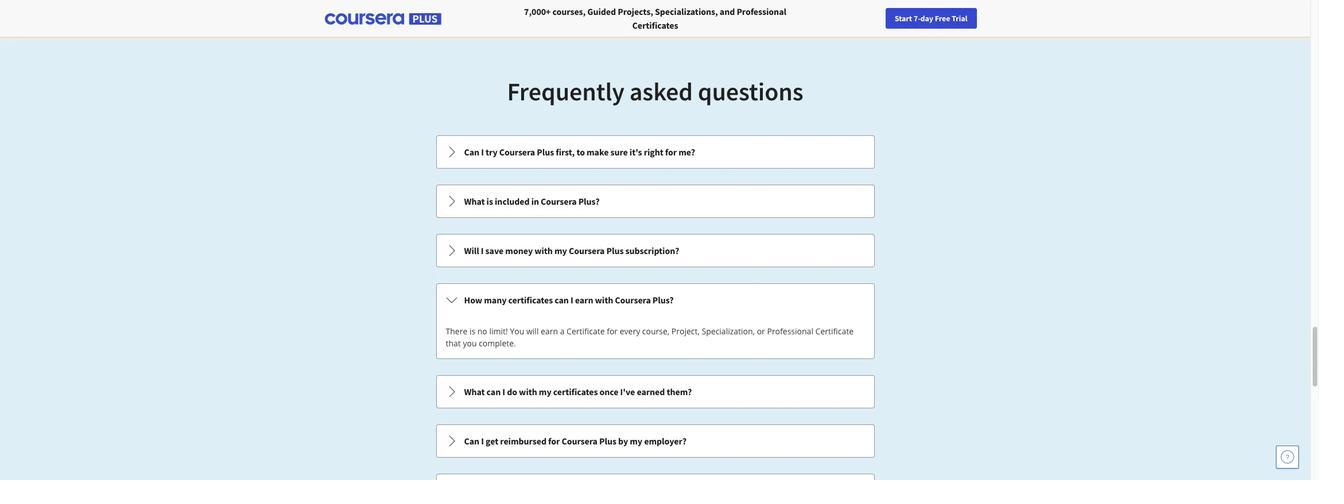 Task type: locate. For each thing, give the bounding box(es) containing it.
coursera up how many certificates can i earn with coursera plus?
[[569, 245, 605, 257]]

certificates inside what can i do with my certificates once i've earned them? dropdown button
[[554, 387, 598, 398]]

i
[[481, 146, 484, 158], [481, 245, 484, 257], [571, 295, 574, 306], [503, 387, 505, 398], [481, 436, 484, 447]]

what can i do with my certificates once i've earned them? button
[[437, 376, 874, 408]]

plus
[[537, 146, 554, 158], [607, 245, 624, 257], [600, 436, 617, 447]]

for left me?
[[666, 146, 677, 158]]

earn left a on the left bottom
[[541, 326, 558, 337]]

start 7-day free trial
[[895, 13, 968, 24]]

2 what from the top
[[464, 387, 485, 398]]

for
[[666, 146, 677, 158], [607, 326, 618, 337], [549, 436, 560, 447]]

0 horizontal spatial can
[[487, 387, 501, 398]]

0 horizontal spatial is
[[470, 326, 476, 337]]

is inside the there is no limit! you will earn a certificate for every course, project, specialization, or professional certificate that you complete.
[[470, 326, 476, 337]]

7,000+ courses, guided projects, specializations, and professional certificates
[[524, 6, 787, 31]]

0 horizontal spatial earn
[[541, 326, 558, 337]]

certificates
[[509, 295, 553, 306], [554, 387, 598, 398]]

my
[[555, 245, 567, 257], [539, 387, 552, 398], [630, 436, 643, 447]]

1 horizontal spatial earn
[[575, 295, 594, 306]]

certificates up will
[[509, 295, 553, 306]]

list
[[435, 134, 876, 481]]

for left the every
[[607, 326, 618, 337]]

there
[[446, 326, 468, 337]]

0 vertical spatial for
[[666, 146, 677, 158]]

1 horizontal spatial can
[[555, 295, 569, 306]]

earn inside the there is no limit! you will earn a certificate for every course, project, specialization, or professional certificate that you complete.
[[541, 326, 558, 337]]

coursera right try
[[500, 146, 535, 158]]

list containing can i try coursera plus first, to make sure it's right for me?
[[435, 134, 876, 481]]

2 can from the top
[[464, 436, 480, 447]]

2 certificate from the left
[[816, 326, 854, 337]]

i left get
[[481, 436, 484, 447]]

0 vertical spatial what
[[464, 196, 485, 207]]

1 horizontal spatial is
[[487, 196, 493, 207]]

0 horizontal spatial certificate
[[567, 326, 605, 337]]

is
[[487, 196, 493, 207], [470, 326, 476, 337]]

0 horizontal spatial plus?
[[579, 196, 600, 207]]

plus left first,
[[537, 146, 554, 158]]

limit!
[[490, 326, 508, 337]]

what inside what can i do with my certificates once i've earned them? dropdown button
[[464, 387, 485, 398]]

i right will
[[481, 245, 484, 257]]

0 vertical spatial is
[[487, 196, 493, 207]]

earn inside how many certificates can i earn with coursera plus? dropdown button
[[575, 295, 594, 306]]

professional right and
[[737, 6, 787, 17]]

1 vertical spatial certificates
[[554, 387, 598, 398]]

right
[[644, 146, 664, 158]]

7-
[[914, 13, 921, 24]]

1 vertical spatial my
[[539, 387, 552, 398]]

2 horizontal spatial for
[[666, 146, 677, 158]]

professional
[[737, 6, 787, 17], [768, 326, 814, 337]]

1 horizontal spatial my
[[555, 245, 567, 257]]

with for certificates
[[519, 387, 537, 398]]

can left do
[[487, 387, 501, 398]]

2 horizontal spatial my
[[630, 436, 643, 447]]

what for what can i do with my certificates once i've earned them?
[[464, 387, 485, 398]]

1 horizontal spatial for
[[607, 326, 618, 337]]

0 vertical spatial earn
[[575, 295, 594, 306]]

1 vertical spatial earn
[[541, 326, 558, 337]]

i left try
[[481, 146, 484, 158]]

0 horizontal spatial my
[[539, 387, 552, 398]]

complete.
[[479, 338, 516, 349]]

make
[[587, 146, 609, 158]]

i for money
[[481, 245, 484, 257]]

1 what from the top
[[464, 196, 485, 207]]

i down the will i save money with my coursera plus subscription?
[[571, 295, 574, 306]]

1 vertical spatial plus?
[[653, 295, 674, 306]]

and
[[720, 6, 735, 17]]

what left do
[[464, 387, 485, 398]]

certificates left once
[[554, 387, 598, 398]]

None search field
[[158, 7, 434, 30]]

plus left "by"
[[600, 436, 617, 447]]

will
[[464, 245, 479, 257]]

for right reimbursed
[[549, 436, 560, 447]]

1 vertical spatial for
[[607, 326, 618, 337]]

2 vertical spatial for
[[549, 436, 560, 447]]

plus? down to
[[579, 196, 600, 207]]

is inside "dropdown button"
[[487, 196, 493, 207]]

to
[[577, 146, 585, 158]]

my right do
[[539, 387, 552, 398]]

coursera plus image
[[325, 13, 441, 25]]

0 vertical spatial certificates
[[509, 295, 553, 306]]

there is no limit! you will earn a certificate for every course, project, specialization, or professional certificate that you complete.
[[446, 326, 854, 349]]

once
[[600, 387, 619, 398]]

my for coursera
[[555, 245, 567, 257]]

is left included at the left top
[[487, 196, 493, 207]]

plus?
[[579, 196, 600, 207], [653, 295, 674, 306]]

certificate
[[567, 326, 605, 337], [816, 326, 854, 337]]

0 vertical spatial with
[[535, 245, 553, 257]]

1 vertical spatial can
[[464, 436, 480, 447]]

coursera right "in"
[[541, 196, 577, 207]]

is for what
[[487, 196, 493, 207]]

0 vertical spatial professional
[[737, 6, 787, 17]]

my right money
[[555, 245, 567, 257]]

1 vertical spatial what
[[464, 387, 485, 398]]

how many certificates can i earn with coursera plus? button
[[437, 284, 874, 316]]

what is included in coursera plus?
[[464, 196, 600, 207]]

questions
[[698, 76, 804, 107]]

can i try coursera plus first, to make sure it's right for me?
[[464, 146, 696, 158]]

them?
[[667, 387, 692, 398]]

1 vertical spatial is
[[470, 326, 476, 337]]

0 vertical spatial can
[[464, 146, 480, 158]]

is left no
[[470, 326, 476, 337]]

what
[[464, 196, 485, 207], [464, 387, 485, 398]]

with
[[535, 245, 553, 257], [595, 295, 614, 306], [519, 387, 537, 398]]

can left try
[[464, 146, 480, 158]]

do
[[507, 387, 517, 398]]

coursera
[[500, 146, 535, 158], [541, 196, 577, 207], [569, 245, 605, 257], [615, 295, 651, 306], [562, 436, 598, 447]]

my right "by"
[[630, 436, 643, 447]]

0 vertical spatial my
[[555, 245, 567, 257]]

can
[[555, 295, 569, 306], [487, 387, 501, 398]]

1 can from the top
[[464, 146, 480, 158]]

certificates
[[633, 20, 679, 31]]

earn down the will i save money with my coursera plus subscription?
[[575, 295, 594, 306]]

can up a on the left bottom
[[555, 295, 569, 306]]

guided
[[588, 6, 616, 17]]

earn
[[575, 295, 594, 306], [541, 326, 558, 337]]

can
[[464, 146, 480, 158], [464, 436, 480, 447]]

no
[[478, 326, 488, 337]]

what inside what is included in coursera plus? "dropdown button"
[[464, 196, 485, 207]]

courses,
[[553, 6, 586, 17]]

1 horizontal spatial plus?
[[653, 295, 674, 306]]

0 vertical spatial plus?
[[579, 196, 600, 207]]

earned
[[637, 387, 665, 398]]

professional right the or
[[768, 326, 814, 337]]

0 horizontal spatial for
[[549, 436, 560, 447]]

what for what is included in coursera plus?
[[464, 196, 485, 207]]

1 horizontal spatial certificate
[[816, 326, 854, 337]]

0 vertical spatial can
[[555, 295, 569, 306]]

i've
[[621, 387, 635, 398]]

you
[[463, 338, 477, 349]]

every
[[620, 326, 640, 337]]

what can i do with my certificates once i've earned them?
[[464, 387, 692, 398]]

try
[[486, 146, 498, 158]]

is for there
[[470, 326, 476, 337]]

me?
[[679, 146, 696, 158]]

will
[[527, 326, 539, 337]]

1 vertical spatial professional
[[768, 326, 814, 337]]

plus left subscription?
[[607, 245, 624, 257]]

can for can i get reimbursed for coursera plus by my employer?
[[464, 436, 480, 447]]

1 vertical spatial with
[[595, 295, 614, 306]]

can left get
[[464, 436, 480, 447]]

money
[[506, 245, 533, 257]]

2 vertical spatial with
[[519, 387, 537, 398]]

can for can i try coursera plus first, to make sure it's right for me?
[[464, 146, 480, 158]]

plus? up course, at the bottom of page
[[653, 295, 674, 306]]

what left included at the left top
[[464, 196, 485, 207]]

course,
[[643, 326, 670, 337]]



Task type: vqa. For each thing, say whether or not it's contained in the screenshot.
IBM Data Analyst link on the top left
no



Task type: describe. For each thing, give the bounding box(es) containing it.
what is included in coursera plus? button
[[437, 186, 874, 218]]

my for certificates
[[539, 387, 552, 398]]

frequently
[[507, 76, 625, 107]]

can i get reimbursed for coursera plus by my employer? button
[[437, 426, 874, 458]]

day
[[921, 13, 934, 24]]

coursera up the every
[[615, 295, 651, 306]]

can i try coursera plus first, to make sure it's right for me? button
[[437, 136, 874, 168]]

free
[[935, 13, 951, 24]]

7,000+
[[524, 6, 551, 17]]

plus? inside dropdown button
[[653, 295, 674, 306]]

2 vertical spatial plus
[[600, 436, 617, 447]]

frequently asked questions
[[507, 76, 804, 107]]

a
[[560, 326, 565, 337]]

i left do
[[503, 387, 505, 398]]

will i save money with my coursera plus subscription?
[[464, 245, 680, 257]]

can i get reimbursed for coursera plus by my employer?
[[464, 436, 687, 447]]

asked
[[630, 76, 693, 107]]

project,
[[672, 326, 700, 337]]

trial
[[952, 13, 968, 24]]

certificates inside how many certificates can i earn with coursera plus? dropdown button
[[509, 295, 553, 306]]

how many certificates can i earn with coursera plus?
[[464, 295, 674, 306]]

you
[[510, 326, 525, 337]]

1 vertical spatial can
[[487, 387, 501, 398]]

how
[[464, 295, 483, 306]]

subscription?
[[626, 245, 680, 257]]

will i save money with my coursera plus subscription? button
[[437, 235, 874, 267]]

coursera inside "dropdown button"
[[541, 196, 577, 207]]

with for coursera
[[535, 245, 553, 257]]

i for reimbursed
[[481, 436, 484, 447]]

start 7-day free trial button
[[886, 8, 977, 29]]

1 vertical spatial plus
[[607, 245, 624, 257]]

employer?
[[645, 436, 687, 447]]

professional inside the there is no limit! you will earn a certificate for every course, project, specialization, or professional certificate that you complete.
[[768, 326, 814, 337]]

i for coursera
[[481, 146, 484, 158]]

professional inside 7,000+ courses, guided projects, specializations, and professional certificates
[[737, 6, 787, 17]]

save
[[486, 245, 504, 257]]

many
[[484, 295, 507, 306]]

or
[[757, 326, 765, 337]]

it's
[[630, 146, 642, 158]]

start
[[895, 13, 913, 24]]

for inside the there is no limit! you will earn a certificate for every course, project, specialization, or professional certificate that you complete.
[[607, 326, 618, 337]]

get
[[486, 436, 499, 447]]

by
[[619, 436, 628, 447]]

reimbursed
[[500, 436, 547, 447]]

in
[[532, 196, 539, 207]]

included
[[495, 196, 530, 207]]

first,
[[556, 146, 575, 158]]

specializations,
[[655, 6, 718, 17]]

2 vertical spatial my
[[630, 436, 643, 447]]

coursera left "by"
[[562, 436, 598, 447]]

0 vertical spatial plus
[[537, 146, 554, 158]]

plus? inside "dropdown button"
[[579, 196, 600, 207]]

that
[[446, 338, 461, 349]]

specialization,
[[702, 326, 755, 337]]

projects,
[[618, 6, 654, 17]]

1 certificate from the left
[[567, 326, 605, 337]]

sure
[[611, 146, 628, 158]]

help center image
[[1281, 451, 1295, 465]]



